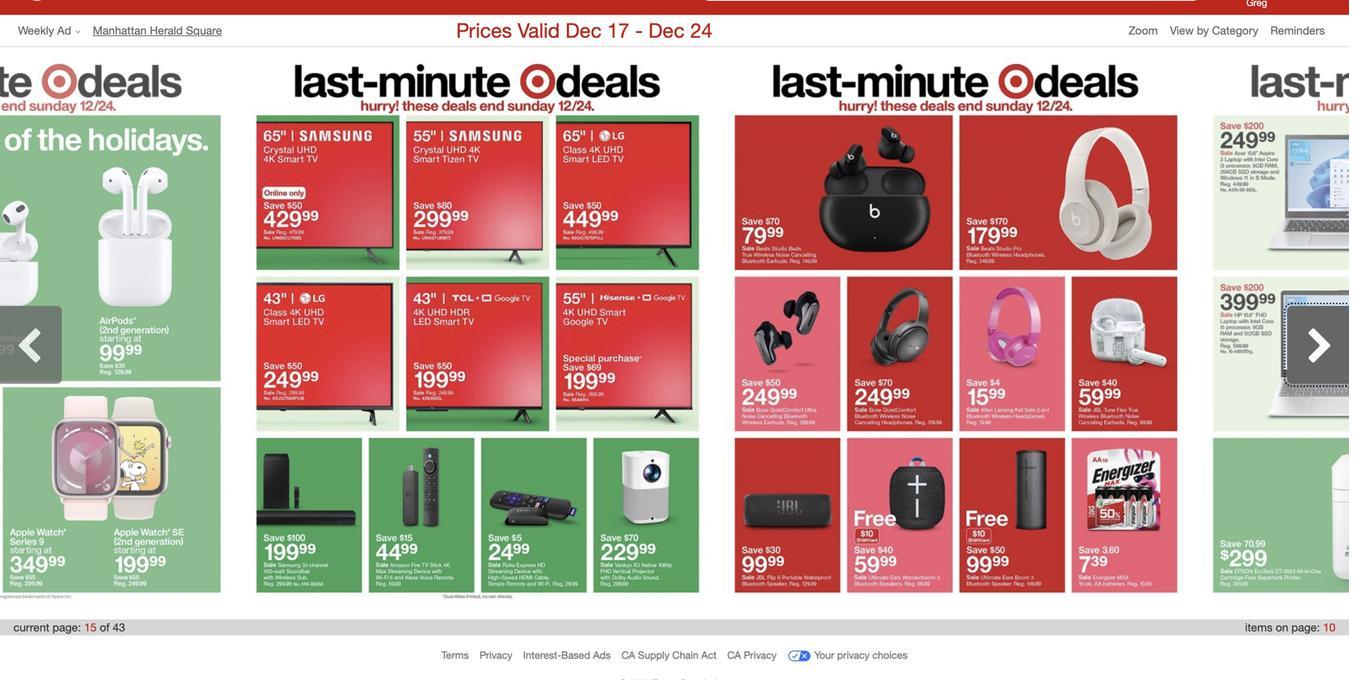 Task type: vqa. For each thing, say whether or not it's contained in the screenshot.
07 days to
no



Task type: describe. For each thing, give the bounding box(es) containing it.
view
[[1170, 23, 1194, 37]]

ca privacy
[[728, 649, 777, 661]]

valid
[[518, 18, 560, 43]]

view by category
[[1170, 23, 1259, 37]]

manhattan herald square link
[[93, 22, 234, 39]]

by
[[1197, 23, 1209, 37]]

17
[[607, 18, 630, 43]]

on
[[1276, 621, 1289, 635]]

page 17 image
[[1153, 56, 1349, 611]]

10
[[1323, 621, 1336, 635]]

based
[[561, 649, 590, 661]]

weekly
[[18, 23, 54, 37]]

ca for ca privacy
[[728, 649, 741, 661]]

page 16 image
[[675, 56, 1153, 611]]

ca privacy link
[[728, 649, 777, 661]]

1 dec from the left
[[566, 18, 602, 43]]

prices valid dec 17 - dec 24
[[456, 18, 713, 43]]

act
[[702, 649, 717, 661]]

supply
[[638, 649, 670, 661]]

ccpa image
[[788, 644, 812, 668]]

items
[[1245, 621, 1273, 635]]

terms link
[[442, 649, 469, 661]]

reminders link
[[1271, 22, 1337, 39]]

ad
[[57, 23, 71, 37]]

zoom
[[1129, 23, 1158, 37]]

15
[[84, 621, 97, 635]]

-
[[635, 18, 643, 43]]

terms
[[442, 649, 469, 661]]

Search Weekly Ad search field
[[694, 0, 1208, 2]]

ca supply chain act
[[622, 649, 717, 661]]

choices
[[873, 649, 908, 661]]

2 privacy from the left
[[744, 649, 777, 661]]

your privacy choices
[[815, 649, 908, 661]]

current page: 15 of 43
[[13, 621, 125, 635]]

page 14 image
[[0, 56, 196, 611]]

interest-
[[523, 649, 561, 661]]

current
[[13, 621, 49, 635]]

43
[[113, 621, 125, 635]]

your
[[815, 649, 835, 661]]



Task type: locate. For each thing, give the bounding box(es) containing it.
page:
[[53, 621, 81, 635], [1292, 621, 1320, 635]]

2 ca from the left
[[728, 649, 741, 661]]

weekly ad link
[[18, 22, 93, 39]]

ca left the supply
[[622, 649, 635, 661]]

1 ca from the left
[[622, 649, 635, 661]]

privacy link
[[480, 649, 513, 661]]

your privacy choices link
[[788, 644, 908, 668]]

manhattan
[[93, 23, 147, 37]]

dec right -
[[649, 18, 685, 43]]

page: left '10'
[[1292, 621, 1320, 635]]

dec left 17
[[566, 18, 602, 43]]

zoom link
[[1129, 22, 1170, 39]]

interest-based ads link
[[523, 649, 611, 661]]

privacy
[[480, 649, 513, 661], [744, 649, 777, 661]]

0 horizontal spatial dec
[[566, 18, 602, 43]]

page 15 image
[[196, 56, 675, 611]]

privacy
[[837, 649, 870, 661]]

square
[[186, 23, 222, 37]]

ca supply chain act link
[[622, 649, 717, 661]]

ca for ca supply chain act
[[622, 649, 635, 661]]

reminders
[[1271, 23, 1325, 37]]

prices
[[456, 18, 512, 43]]

form
[[694, 0, 1208, 2]]

privacy right terms link
[[480, 649, 513, 661]]

1 page: from the left
[[53, 621, 81, 635]]

zoom-in element
[[1129, 23, 1158, 37]]

chain
[[673, 649, 699, 661]]

of
[[100, 621, 110, 635]]

privacy left ccpa image at bottom
[[744, 649, 777, 661]]

ca
[[622, 649, 635, 661], [728, 649, 741, 661]]

0 horizontal spatial privacy
[[480, 649, 513, 661]]

interest-based ads
[[523, 649, 611, 661]]

0 horizontal spatial page:
[[53, 621, 81, 635]]

weekly ad
[[18, 23, 71, 37]]

ads
[[593, 649, 611, 661]]

ca right act
[[728, 649, 741, 661]]

herald
[[150, 23, 183, 37]]

2 dec from the left
[[649, 18, 685, 43]]

1 horizontal spatial dec
[[649, 18, 685, 43]]

2 page: from the left
[[1292, 621, 1320, 635]]

manhattan herald square
[[93, 23, 222, 37]]

category
[[1212, 23, 1259, 37]]

0 horizontal spatial ca
[[622, 649, 635, 661]]

page: left 15
[[53, 621, 81, 635]]

24
[[690, 18, 713, 43]]

dec
[[566, 18, 602, 43], [649, 18, 685, 43]]

1 horizontal spatial page:
[[1292, 621, 1320, 635]]

items on page: 10
[[1245, 621, 1336, 635]]

1 horizontal spatial ca
[[728, 649, 741, 661]]

1 privacy from the left
[[480, 649, 513, 661]]

view by category link
[[1170, 23, 1271, 37]]

1 horizontal spatial privacy
[[744, 649, 777, 661]]



